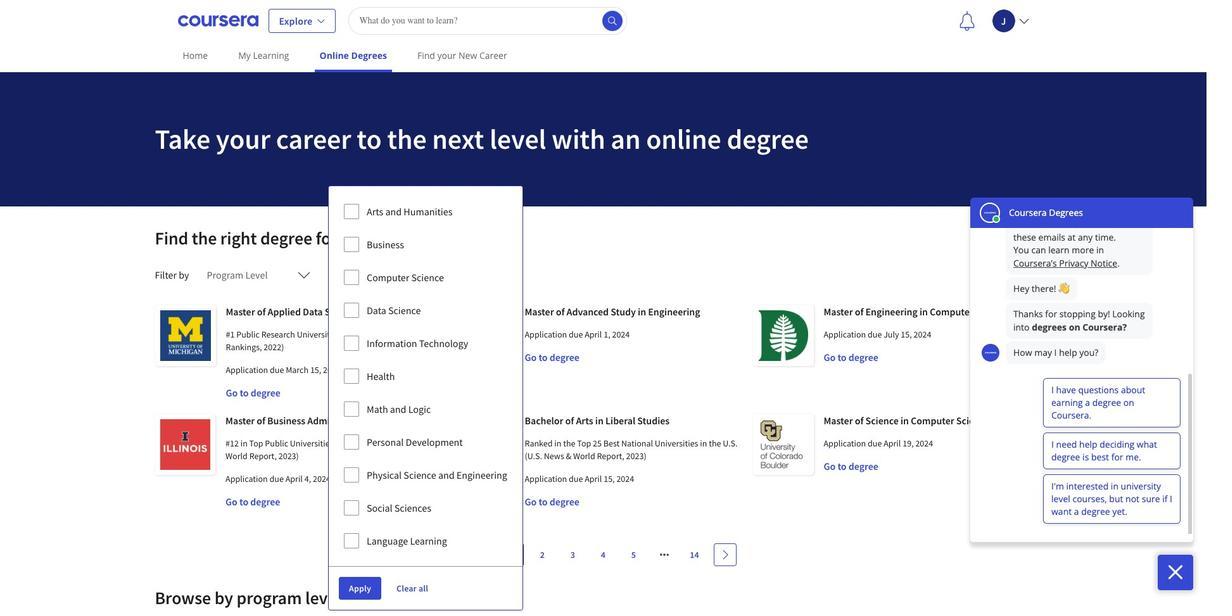 Task type: describe. For each thing, give the bounding box(es) containing it.
language learning
[[367, 535, 447, 547]]

application for application due april 1, 2024
[[525, 329, 567, 340]]

u.s. inside #12 in top public universities in the u.s. (u.s. news & world report, 2023)
[[358, 438, 373, 449]]

dartmouth college image
[[753, 305, 814, 366]]

july
[[884, 329, 899, 340]]

online degrees
[[320, 49, 387, 61]]

online degrees link
[[315, 41, 392, 72]]

2024 for application due july 15, 2024
[[914, 329, 932, 340]]

news inside #12 in top public universities in the u.s. (u.s. news & world report, 2023)
[[394, 438, 414, 449]]

data science
[[367, 304, 421, 317]]

march
[[286, 364, 309, 376]]

next
[[432, 122, 484, 156]]

program
[[237, 587, 302, 610]]

2023) inside #12 in top public universities in the u.s. (u.s. news & world report, 2023)
[[279, 450, 299, 462]]

master for master of engineering in computer engineering
[[824, 305, 853, 318]]

due for application due april 15, 2024
[[569, 473, 583, 485]]

online
[[320, 49, 349, 61]]

computer for master of science in computer science
[[911, 414, 955, 427]]

application due april 4, 2024
[[226, 473, 331, 485]]

go to degree down application due april 1, 2024
[[525, 351, 580, 364]]

take
[[155, 122, 210, 156]]

apply button
[[339, 577, 381, 600]]

application due july 15, 2024
[[824, 329, 932, 340]]

email
[[981, 266, 1006, 279]]

master of applied data science
[[226, 305, 358, 318]]

& inside ranked in the top 25 best national universities in the u.s. (u.s. news & world report, 2023)
[[566, 450, 572, 462]]

14 button
[[683, 544, 706, 566]]

2024 for application due april 15, 2024
[[617, 473, 634, 485]]

engineering down email
[[976, 305, 1028, 318]]

engineering right study
[[648, 305, 700, 318]]

of for advanced
[[556, 305, 565, 318]]

to right career
[[357, 122, 382, 156]]

master of engineering in computer engineering
[[824, 305, 1028, 318]]

liberal
[[606, 414, 636, 427]]

language
[[367, 535, 408, 547]]

email me info button
[[971, 260, 1052, 285]]

clear all
[[397, 583, 428, 594]]

subject button
[[329, 260, 419, 290]]

coursera image
[[178, 10, 258, 31]]

arts and humanities
[[367, 205, 453, 218]]

2
[[540, 549, 545, 561]]

master for master of science in computer science
[[824, 414, 853, 427]]

14
[[690, 549, 699, 561]]

my
[[238, 49, 251, 61]]

application due april 15, 2024
[[525, 473, 634, 485]]

home
[[183, 49, 208, 61]]

study
[[611, 305, 636, 318]]

development
[[406, 436, 463, 449]]

report, inside #12 in top public universities in the u.s. (u.s. news & world report, 2023)
[[249, 450, 277, 462]]

due for application due july 15, 2024
[[868, 329, 882, 340]]

3 button
[[562, 544, 584, 566]]

master of business administration (imba)
[[226, 414, 402, 427]]

go to degree down the application due april 19, 2024
[[824, 460, 879, 473]]

4 button
[[592, 544, 615, 566]]

5
[[632, 549, 636, 561]]

#12
[[226, 438, 239, 449]]

studies
[[638, 414, 670, 427]]

go down the application due april 4, 2024
[[226, 495, 237, 508]]

application due april 19, 2024
[[824, 438, 933, 449]]

4,
[[305, 473, 311, 485]]

go right university of colorado boulder image
[[824, 460, 836, 473]]

go down rankings,
[[226, 386, 238, 399]]

1 horizontal spatial level
[[490, 122, 546, 156]]

an
[[611, 122, 641, 156]]

info
[[1025, 266, 1042, 279]]

by for filter
[[179, 269, 189, 281]]

you
[[341, 227, 369, 250]]

university of colorado boulder image
[[753, 414, 814, 475]]

application for application due march 15, 2024
[[226, 364, 268, 376]]

2 horizontal spatial 15,
[[901, 329, 912, 340]]

due for application due april 19, 2024
[[868, 438, 882, 449]]

1,
[[604, 329, 611, 340]]

bachelor
[[525, 414, 564, 427]]

applied
[[268, 305, 301, 318]]

career
[[276, 122, 351, 156]]

your for take
[[216, 122, 271, 156]]

new
[[459, 49, 477, 61]]

2024 for application due april 1, 2024
[[612, 329, 630, 340]]

find your new career link
[[412, 41, 512, 70]]

personal
[[367, 436, 404, 449]]

application for application due april 15, 2024
[[525, 473, 567, 485]]

application for application due april 19, 2024
[[824, 438, 866, 449]]

hidden pages image
[[659, 550, 669, 560]]

ranked
[[525, 438, 553, 449]]

go to next page image
[[720, 550, 730, 560]]

to down application due april 15, 2024
[[539, 495, 548, 508]]

career
[[480, 49, 507, 61]]

social
[[367, 502, 393, 514]]

of for engineering
[[855, 305, 864, 318]]

the inside #12 in top public universities in the u.s. (u.s. news & world report, 2023)
[[344, 438, 356, 449]]

go to degree down application due july 15, 2024
[[824, 351, 879, 364]]

april for 1,
[[585, 329, 602, 340]]

(imba)
[[374, 414, 402, 427]]

to down application due march 15, 2024
[[240, 386, 249, 399]]

take your career to the next level with an online degree
[[155, 122, 809, 156]]

technology
[[419, 337, 468, 350]]

to down application due april 1, 2024
[[539, 351, 548, 364]]

due for application due april 4, 2024
[[270, 473, 284, 485]]

online
[[646, 122, 722, 156]]

master of advanced study in engineering
[[525, 305, 700, 318]]

go to degree down application due april 15, 2024
[[525, 495, 580, 508]]

math and logic
[[367, 403, 431, 416]]

georgetown university image
[[454, 414, 515, 475]]

subject
[[336, 269, 368, 281]]

find for find your new career
[[418, 49, 435, 61]]

actions toolbar
[[329, 566, 523, 610]]

filter by
[[155, 269, 189, 281]]

of for business
[[257, 414, 265, 427]]

information technology
[[367, 337, 468, 350]]

april for 4,
[[286, 473, 303, 485]]

with
[[552, 122, 605, 156]]

by for browse
[[215, 587, 233, 610]]

bachelor of arts in liberal studies
[[525, 414, 670, 427]]

(u.s. inside ranked in the top 25 best national universities in the u.s. (u.s. news & world report, 2023)
[[525, 450, 542, 462]]

all
[[419, 583, 428, 594]]

my learning
[[238, 49, 289, 61]]

world inside ranked in the top 25 best national universities in the u.s. (u.s. news & world report, 2023)
[[573, 450, 595, 462]]

go to degree down application due march 15, 2024
[[226, 386, 281, 399]]

filter
[[155, 269, 177, 281]]

physical
[[367, 469, 402, 482]]

of for science
[[855, 414, 864, 427]]

go down application due april 15, 2024
[[525, 495, 537, 508]]

computer science
[[367, 271, 444, 284]]

browse
[[155, 587, 211, 610]]

25
[[593, 438, 602, 449]]

& inside #12 in top public universities in the u.s. (u.s. news & world report, 2023)
[[416, 438, 421, 449]]

administration
[[307, 414, 372, 427]]

public inside #1 public research university in the u.s. (qs world rankings, 2022)
[[236, 329, 260, 340]]

report, inside ranked in the top 25 best national universities in the u.s. (u.s. news & world report, 2023)
[[597, 450, 625, 462]]

learning for language learning
[[410, 535, 447, 547]]



Task type: vqa. For each thing, say whether or not it's contained in the screenshot.


Task type: locate. For each thing, give the bounding box(es) containing it.
news down ranked
[[544, 450, 564, 462]]

0 vertical spatial level
[[490, 122, 546, 156]]

1 top from the left
[[249, 438, 263, 449]]

2 vertical spatial and
[[438, 469, 455, 482]]

business inside options list list box
[[367, 238, 404, 251]]

and left humanities
[[385, 205, 402, 218]]

find up filter by
[[155, 227, 188, 250]]

2024 right 4,
[[313, 473, 331, 485]]

data inside options list list box
[[367, 304, 386, 317]]

engineering down development
[[457, 469, 507, 482]]

ranked in the top 25 best national universities in the u.s. (u.s. news & world report, 2023)
[[525, 438, 738, 462]]

april for 15,
[[585, 473, 602, 485]]

research
[[261, 329, 295, 340]]

1 horizontal spatial find
[[418, 49, 435, 61]]

april down 25
[[585, 473, 602, 485]]

master up application due april 1, 2024
[[525, 305, 554, 318]]

15,
[[901, 329, 912, 340], [310, 364, 321, 376], [604, 473, 615, 485]]

1 vertical spatial arts
[[576, 414, 593, 427]]

to down the application due april 4, 2024
[[239, 495, 248, 508]]

2 vertical spatial computer
[[911, 414, 955, 427]]

0 vertical spatial and
[[385, 205, 402, 218]]

(u.s. down (imba)
[[375, 438, 392, 449]]

2023) up the application due april 4, 2024
[[279, 450, 299, 462]]

0 horizontal spatial 2023)
[[279, 450, 299, 462]]

me
[[1009, 266, 1022, 279]]

of down application due march 15, 2024
[[257, 414, 265, 427]]

due down bachelor of arts in liberal studies
[[569, 473, 583, 485]]

and down development
[[438, 469, 455, 482]]

application down rankings,
[[226, 364, 268, 376]]

0 horizontal spatial report,
[[249, 450, 277, 462]]

to
[[357, 122, 382, 156], [539, 351, 548, 364], [838, 351, 847, 364], [240, 386, 249, 399], [838, 460, 847, 473], [239, 495, 248, 508], [539, 495, 548, 508]]

1 universities from the left
[[290, 438, 334, 449]]

1 horizontal spatial 2023)
[[626, 450, 647, 462]]

1 horizontal spatial learning
[[410, 535, 447, 547]]

master for master of advanced study in engineering
[[525, 305, 554, 318]]

19,
[[903, 438, 914, 449]]

0 horizontal spatial level
[[305, 587, 341, 610]]

learning down sciences
[[410, 535, 447, 547]]

1 horizontal spatial world
[[390, 329, 413, 340]]

home link
[[178, 41, 213, 70]]

right
[[220, 227, 257, 250]]

news inside ranked in the top 25 best national universities in the u.s. (u.s. news & world report, 2023)
[[544, 450, 564, 462]]

top
[[249, 438, 263, 449], [577, 438, 591, 449]]

report, down best
[[597, 450, 625, 462]]

science
[[412, 271, 444, 284], [388, 304, 421, 317], [325, 305, 358, 318], [866, 414, 899, 427], [957, 414, 990, 427], [404, 469, 436, 482]]

due for application due march 15, 2024
[[270, 364, 284, 376]]

information
[[367, 337, 417, 350]]

1 vertical spatial &
[[566, 450, 572, 462]]

go right university of california, berkeley image
[[525, 351, 537, 364]]

application down #12
[[226, 473, 268, 485]]

application down ranked
[[525, 473, 567, 485]]

of left "applied"
[[257, 305, 266, 318]]

by right filter
[[179, 269, 189, 281]]

health
[[367, 370, 395, 383]]

universities inside #12 in top public universities in the u.s. (u.s. news & world report, 2023)
[[290, 438, 334, 449]]

0 horizontal spatial (u.s.
[[375, 438, 392, 449]]

2 button
[[531, 544, 554, 566]]

2 2023) from the left
[[626, 450, 647, 462]]

report, up the application due april 4, 2024
[[249, 450, 277, 462]]

0 vertical spatial computer
[[367, 271, 410, 284]]

top right #12
[[249, 438, 263, 449]]

due left 19,
[[868, 438, 882, 449]]

master of science in computer science
[[824, 414, 990, 427]]

advanced
[[567, 305, 609, 318]]

2 vertical spatial 15,
[[604, 473, 615, 485]]

15, for bachelor of arts in liberal studies
[[604, 473, 615, 485]]

personal development
[[367, 436, 463, 449]]

logic
[[408, 403, 431, 416]]

of for applied
[[257, 305, 266, 318]]

2023)
[[279, 450, 299, 462], [626, 450, 647, 462]]

learning inside my learning link
[[253, 49, 289, 61]]

(qs
[[375, 329, 389, 340]]

1 vertical spatial business
[[267, 414, 305, 427]]

universities down the studies at the bottom right of page
[[655, 438, 699, 449]]

1 horizontal spatial universities
[[655, 438, 699, 449]]

2 horizontal spatial world
[[573, 450, 595, 462]]

application down advanced
[[525, 329, 567, 340]]

2 top from the left
[[577, 438, 591, 449]]

1 vertical spatial your
[[216, 122, 271, 156]]

universities down "master of business administration (imba)"
[[290, 438, 334, 449]]

1 vertical spatial and
[[390, 403, 406, 416]]

top left 25
[[577, 438, 591, 449]]

public inside #12 in top public universities in the u.s. (u.s. news & world report, 2023)
[[265, 438, 288, 449]]

2024 for application due april 19, 2024
[[916, 438, 933, 449]]

master up application due july 15, 2024
[[824, 305, 853, 318]]

application for application due july 15, 2024
[[824, 329, 866, 340]]

of right bachelor
[[566, 414, 574, 427]]

due for application due april 1, 2024
[[569, 329, 583, 340]]

master for master of applied data science
[[226, 305, 255, 318]]

rankings,
[[226, 342, 262, 353]]

0 vertical spatial learning
[[253, 49, 289, 61]]

april left 1,
[[585, 329, 602, 340]]

data up university
[[303, 305, 323, 318]]

browse by program level
[[155, 587, 341, 610]]

learning for my learning
[[253, 49, 289, 61]]

april left 19,
[[884, 438, 901, 449]]

2024 right 1,
[[612, 329, 630, 340]]

0 horizontal spatial your
[[216, 122, 271, 156]]

business up #12 in top public universities in the u.s. (u.s. news & world report, 2023)
[[267, 414, 305, 427]]

2024 down #1 public research university in the u.s. (qs world rankings, 2022)
[[323, 364, 341, 376]]

0 horizontal spatial top
[[249, 438, 263, 449]]

level right "next"
[[490, 122, 546, 156]]

application for application due april 4, 2024
[[226, 473, 268, 485]]

0 vertical spatial find
[[418, 49, 435, 61]]

due down advanced
[[569, 329, 583, 340]]

2024 down master of engineering in computer engineering
[[914, 329, 932, 340]]

arts up 25
[[576, 414, 593, 427]]

application due march 15, 2024
[[226, 364, 341, 376]]

engineering up july
[[866, 305, 918, 318]]

find the right degree for you
[[155, 227, 369, 250]]

learning
[[253, 49, 289, 61], [410, 535, 447, 547]]

go right dartmouth college image
[[824, 351, 836, 364]]

business
[[367, 238, 404, 251], [267, 414, 305, 427]]

due left 4,
[[270, 473, 284, 485]]

find your new career
[[418, 49, 507, 61]]

1 vertical spatial news
[[544, 450, 564, 462]]

engineering
[[648, 305, 700, 318], [866, 305, 918, 318], [976, 305, 1028, 318], [457, 469, 507, 482]]

of left advanced
[[556, 305, 565, 318]]

your left new
[[438, 49, 456, 61]]

to down application due july 15, 2024
[[838, 351, 847, 364]]

1 horizontal spatial &
[[566, 450, 572, 462]]

0 horizontal spatial public
[[236, 329, 260, 340]]

top inside #12 in top public universities in the u.s. (u.s. news & world report, 2023)
[[249, 438, 263, 449]]

15, for master of applied data science
[[310, 364, 321, 376]]

top inside ranked in the top 25 best national universities in the u.s. (u.s. news & world report, 2023)
[[577, 438, 591, 449]]

0 vertical spatial business
[[367, 238, 404, 251]]

my learning link
[[233, 41, 294, 70]]

0 horizontal spatial data
[[303, 305, 323, 318]]

master up #12
[[226, 414, 255, 427]]

application right university of colorado boulder image
[[824, 438, 866, 449]]

0 horizontal spatial world
[[226, 450, 248, 462]]

email me info
[[981, 266, 1042, 279]]

due left july
[[868, 329, 882, 340]]

1 horizontal spatial public
[[265, 438, 288, 449]]

master up #1
[[226, 305, 255, 318]]

u.s. inside #1 public research university in the u.s. (qs world rankings, 2022)
[[359, 329, 374, 340]]

1 horizontal spatial news
[[544, 450, 564, 462]]

world inside #1 public research university in the u.s. (qs world rankings, 2022)
[[390, 329, 413, 340]]

find
[[418, 49, 435, 61], [155, 227, 188, 250]]

1 vertical spatial level
[[305, 587, 341, 610]]

and for arts
[[385, 205, 402, 218]]

engineering inside options list list box
[[457, 469, 507, 482]]

of up application due july 15, 2024
[[855, 305, 864, 318]]

your right "take"
[[216, 122, 271, 156]]

2 report, from the left
[[597, 450, 625, 462]]

public up rankings,
[[236, 329, 260, 340]]

1 horizontal spatial arts
[[576, 414, 593, 427]]

university of michigan image
[[155, 305, 216, 366]]

#1 public research university in the u.s. (qs world rankings, 2022)
[[226, 329, 413, 353]]

1 horizontal spatial (u.s.
[[525, 450, 542, 462]]

1 horizontal spatial by
[[215, 587, 233, 610]]

university of california, berkeley image
[[454, 305, 515, 366]]

your inside find your new career link
[[438, 49, 456, 61]]

april left 4,
[[286, 473, 303, 485]]

2024 for application due march 15, 2024
[[323, 364, 341, 376]]

computer
[[367, 271, 410, 284], [930, 305, 974, 318], [911, 414, 955, 427]]

university of illinois at urbana-champaign image
[[155, 414, 215, 475]]

0 vertical spatial public
[[236, 329, 260, 340]]

national
[[622, 438, 653, 449]]

0 horizontal spatial learning
[[253, 49, 289, 61]]

1 horizontal spatial data
[[367, 304, 386, 317]]

computer for master of engineering in computer engineering
[[930, 305, 974, 318]]

find for find the right degree for you
[[155, 227, 188, 250]]

world down #12
[[226, 450, 248, 462]]

0 vertical spatial 15,
[[901, 329, 912, 340]]

0 horizontal spatial business
[[267, 414, 305, 427]]

0 horizontal spatial 15,
[[310, 364, 321, 376]]

2 universities from the left
[[655, 438, 699, 449]]

1 vertical spatial public
[[265, 438, 288, 449]]

arts inside options list list box
[[367, 205, 383, 218]]

universities inside ranked in the top 25 best national universities in the u.s. (u.s. news & world report, 2023)
[[655, 438, 699, 449]]

application
[[525, 329, 567, 340], [824, 329, 866, 340], [226, 364, 268, 376], [824, 438, 866, 449], [226, 473, 268, 485], [525, 473, 567, 485]]

of
[[257, 305, 266, 318], [556, 305, 565, 318], [855, 305, 864, 318], [257, 414, 265, 427], [566, 414, 574, 427], [855, 414, 864, 427]]

1 vertical spatial by
[[215, 587, 233, 610]]

2023) inside ranked in the top 25 best national universities in the u.s. (u.s. news & world report, 2023)
[[626, 450, 647, 462]]

0 horizontal spatial find
[[155, 227, 188, 250]]

of for arts
[[566, 414, 574, 427]]

world right (qs
[[390, 329, 413, 340]]

level left apply
[[305, 587, 341, 610]]

options list list box
[[329, 186, 523, 566]]

0 vertical spatial (u.s.
[[375, 438, 392, 449]]

report,
[[249, 450, 277, 462], [597, 450, 625, 462]]

your
[[438, 49, 456, 61], [216, 122, 271, 156]]

15, right july
[[901, 329, 912, 340]]

world down 25
[[573, 450, 595, 462]]

2024 down ranked in the top 25 best national universities in the u.s. (u.s. news & world report, 2023)
[[617, 473, 634, 485]]

math
[[367, 403, 388, 416]]

None search field
[[349, 7, 628, 35]]

#1
[[226, 329, 235, 340]]

0 vertical spatial by
[[179, 269, 189, 281]]

find left new
[[418, 49, 435, 61]]

0 horizontal spatial by
[[179, 269, 189, 281]]

2024 for application due april 4, 2024
[[313, 473, 331, 485]]

0 horizontal spatial news
[[394, 438, 414, 449]]

2024 right 19,
[[916, 438, 933, 449]]

degrees
[[351, 49, 387, 61]]

physical science and engineering
[[367, 469, 507, 482]]

business up subject popup button
[[367, 238, 404, 251]]

degree
[[727, 122, 809, 156], [260, 227, 312, 250], [550, 351, 580, 364], [849, 351, 879, 364], [251, 386, 281, 399], [849, 460, 879, 473], [250, 495, 280, 508], [550, 495, 580, 508]]

u.s. down administration
[[358, 438, 373, 449]]

of up the application due april 19, 2024
[[855, 414, 864, 427]]

and right math
[[390, 403, 406, 416]]

1 horizontal spatial top
[[577, 438, 591, 449]]

15, right march
[[310, 364, 321, 376]]

april
[[585, 329, 602, 340], [884, 438, 901, 449], [286, 473, 303, 485], [585, 473, 602, 485]]

15, down best
[[604, 473, 615, 485]]

public up the application due april 4, 2024
[[265, 438, 288, 449]]

1 vertical spatial learning
[[410, 535, 447, 547]]

& up application due april 15, 2024
[[566, 450, 572, 462]]

0 vertical spatial news
[[394, 438, 414, 449]]

level
[[490, 122, 546, 156], [305, 587, 341, 610]]

application left july
[[824, 329, 866, 340]]

for
[[316, 227, 338, 250]]

1 horizontal spatial your
[[438, 49, 456, 61]]

learning inside options list list box
[[410, 535, 447, 547]]

world inside #12 in top public universities in the u.s. (u.s. news & world report, 2023)
[[226, 450, 248, 462]]

0 horizontal spatial &
[[416, 438, 421, 449]]

in inside #1 public research university in the u.s. (qs world rankings, 2022)
[[336, 329, 343, 340]]

(u.s. inside #12 in top public universities in the u.s. (u.s. news & world report, 2023)
[[375, 438, 392, 449]]

by right browse
[[215, 587, 233, 610]]

arts up "you"
[[367, 205, 383, 218]]

computer inside options list list box
[[367, 271, 410, 284]]

u.s. inside ranked in the top 25 best national universities in the u.s. (u.s. news & world report, 2023)
[[723, 438, 738, 449]]

1 vertical spatial find
[[155, 227, 188, 250]]

u.s. left university of colorado boulder image
[[723, 438, 738, 449]]

master for master of business administration (imba)
[[226, 414, 255, 427]]

1 2023) from the left
[[279, 450, 299, 462]]

master up the application due april 19, 2024
[[824, 414, 853, 427]]

0 horizontal spatial universities
[[290, 438, 334, 449]]

2023) down "national"
[[626, 450, 647, 462]]

1 report, from the left
[[249, 450, 277, 462]]

arts
[[367, 205, 383, 218], [576, 414, 593, 427]]

news down (imba)
[[394, 438, 414, 449]]

0 horizontal spatial arts
[[367, 205, 383, 218]]

humanities
[[404, 205, 453, 218]]

4
[[601, 549, 606, 561]]

1 vertical spatial 15,
[[310, 364, 321, 376]]

april for 19,
[[884, 438, 901, 449]]

data up (qs
[[367, 304, 386, 317]]

0 vertical spatial your
[[438, 49, 456, 61]]

due left march
[[270, 364, 284, 376]]

go to degree down the application due april 4, 2024
[[226, 495, 280, 508]]

(u.s. down ranked
[[525, 450, 542, 462]]

5 button
[[623, 544, 645, 566]]

in
[[638, 305, 646, 318], [920, 305, 928, 318], [336, 329, 343, 340], [595, 414, 604, 427], [901, 414, 909, 427], [241, 438, 248, 449], [335, 438, 342, 449], [555, 438, 562, 449], [700, 438, 707, 449]]

apply
[[349, 583, 371, 594]]

and for math
[[390, 403, 406, 416]]

world
[[390, 329, 413, 340], [226, 450, 248, 462], [573, 450, 595, 462]]

2022)
[[264, 342, 284, 353]]

& right personal
[[416, 438, 421, 449]]

0 vertical spatial &
[[416, 438, 421, 449]]

u.s. left (qs
[[359, 329, 374, 340]]

1 horizontal spatial business
[[367, 238, 404, 251]]

1 horizontal spatial 15,
[[604, 473, 615, 485]]

and
[[385, 205, 402, 218], [390, 403, 406, 416], [438, 469, 455, 482]]

your for find
[[438, 49, 456, 61]]

to down the application due april 19, 2024
[[838, 460, 847, 473]]

0 vertical spatial arts
[[367, 205, 383, 218]]

social sciences
[[367, 502, 431, 514]]

news
[[394, 438, 414, 449], [544, 450, 564, 462]]

best
[[604, 438, 620, 449]]

1 horizontal spatial report,
[[597, 450, 625, 462]]

1 vertical spatial (u.s.
[[525, 450, 542, 462]]

learning right the my
[[253, 49, 289, 61]]

1 vertical spatial computer
[[930, 305, 974, 318]]

2024
[[612, 329, 630, 340], [914, 329, 932, 340], [323, 364, 341, 376], [916, 438, 933, 449], [313, 473, 331, 485], [617, 473, 634, 485]]

#12 in top public universities in the u.s. (u.s. news & world report, 2023)
[[226, 438, 421, 462]]

the inside #1 public research university in the u.s. (qs world rankings, 2022)
[[345, 329, 357, 340]]



